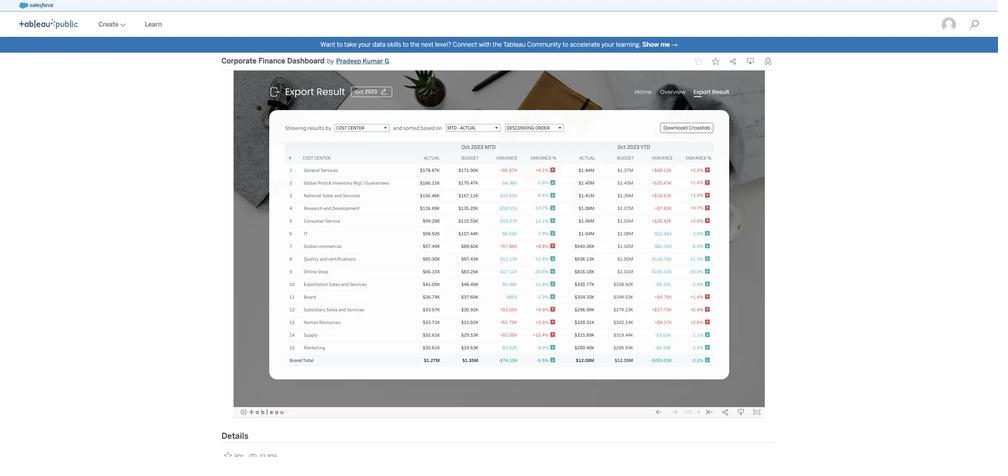 Task type: locate. For each thing, give the bounding box(es) containing it.
the left next
[[410, 41, 420, 48]]

community
[[527, 41, 561, 48]]

corporate
[[222, 57, 257, 66]]

want to take your data skills to the next level? connect with the tableau community to accelerate your learning. show me →
[[321, 41, 678, 48]]

to right "skills"
[[403, 41, 409, 48]]

Add Favorite button
[[222, 450, 246, 458]]

1 horizontal spatial to
[[403, 41, 409, 48]]

0 horizontal spatial the
[[410, 41, 420, 48]]

to left take
[[337, 41, 343, 48]]

tableau
[[503, 41, 526, 48]]

next
[[421, 41, 434, 48]]

to left the accelerate
[[563, 41, 569, 48]]

data
[[373, 41, 386, 48]]

details
[[222, 432, 249, 441]]

level?
[[435, 41, 452, 48]]

nominate for viz of the day image
[[765, 58, 772, 65]]

your
[[358, 41, 371, 48], [602, 41, 615, 48]]

show
[[643, 41, 659, 48]]

pradeep kumar g link
[[336, 57, 390, 66]]

the
[[410, 41, 420, 48], [493, 41, 502, 48]]

to
[[337, 41, 343, 48], [403, 41, 409, 48], [563, 41, 569, 48]]

favorite button image
[[712, 58, 719, 65]]

connect
[[453, 41, 478, 48]]

1 to from the left
[[337, 41, 343, 48]]

2 the from the left
[[493, 41, 502, 48]]

create button
[[89, 12, 135, 37]]

your left learning.
[[602, 41, 615, 48]]

your right take
[[358, 41, 371, 48]]

dashboard
[[287, 57, 325, 66]]

terry.turtle image
[[941, 17, 957, 33]]

by
[[327, 58, 334, 65]]

0 horizontal spatial your
[[358, 41, 371, 48]]

1 horizontal spatial the
[[493, 41, 502, 48]]

the right with
[[493, 41, 502, 48]]

1 horizontal spatial your
[[602, 41, 615, 48]]

disabled by author image
[[695, 58, 702, 65]]

2 horizontal spatial to
[[563, 41, 569, 48]]

take
[[344, 41, 357, 48]]

1 the from the left
[[410, 41, 420, 48]]

0 horizontal spatial to
[[337, 41, 343, 48]]



Task type: describe. For each thing, give the bounding box(es) containing it.
learn link
[[135, 12, 171, 37]]

1 your from the left
[[358, 41, 371, 48]]

want
[[321, 41, 336, 48]]

with
[[479, 41, 491, 48]]

learn
[[145, 21, 162, 28]]

skills
[[387, 41, 401, 48]]

me
[[661, 41, 670, 48]]

kumar
[[363, 58, 383, 65]]

learning.
[[616, 41, 641, 48]]

pradeep
[[336, 58, 361, 65]]

2 your from the left
[[602, 41, 615, 48]]

accelerate
[[570, 41, 600, 48]]

salesforce logo image
[[19, 2, 53, 9]]

2 to from the left
[[403, 41, 409, 48]]

logo image
[[19, 19, 78, 29]]

show me link
[[643, 41, 670, 48]]

create
[[98, 21, 119, 28]]

add favorite image
[[224, 453, 232, 458]]

3 to from the left
[[563, 41, 569, 48]]

→
[[672, 41, 678, 48]]

go to search image
[[960, 20, 989, 29]]

finance
[[259, 57, 286, 66]]

corporate finance dashboard by pradeep kumar g
[[222, 57, 390, 66]]

g
[[385, 58, 390, 65]]



Task type: vqa. For each thing, say whether or not it's contained in the screenshot.
CONNECT
yes



